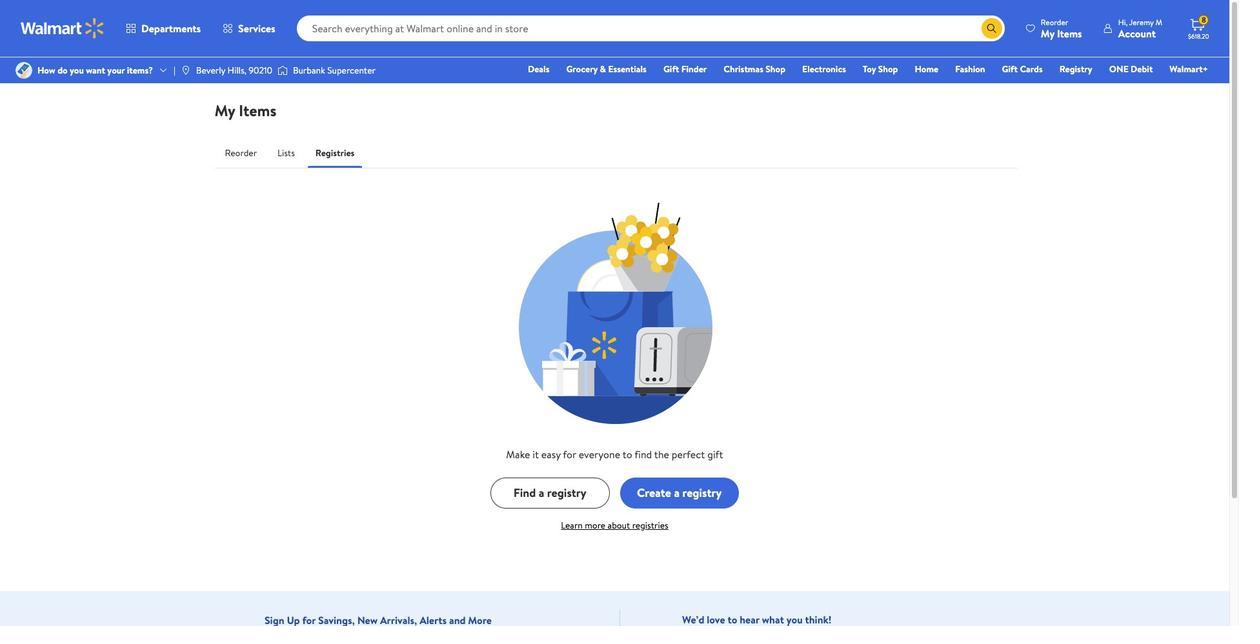 Task type: vqa. For each thing, say whether or not it's contained in the screenshot.
served
no



Task type: describe. For each thing, give the bounding box(es) containing it.
walmart image
[[21, 18, 105, 39]]

burbank
[[293, 64, 325, 77]]

reorder link
[[215, 137, 267, 168]]

perfect
[[672, 447, 705, 461]]

hills,
[[228, 64, 247, 77]]

toy shop
[[863, 63, 898, 76]]

electronics link
[[796, 62, 852, 76]]

walmart+ link
[[1164, 62, 1214, 76]]

home
[[915, 63, 938, 76]]

your
[[107, 64, 125, 77]]

cards
[[1020, 63, 1043, 76]]

grocery & essentials
[[566, 63, 647, 76]]

shop for toy shop
[[878, 63, 898, 76]]

easy
[[541, 447, 561, 461]]

one debit link
[[1103, 62, 1159, 76]]

beverly
[[196, 64, 225, 77]]

home link
[[909, 62, 944, 76]]

services button
[[212, 13, 286, 44]]

lists link
[[267, 137, 305, 168]]

my inside reorder my items
[[1041, 26, 1055, 40]]

gift cards
[[1002, 63, 1043, 76]]

learn more about registries link
[[561, 519, 668, 532]]

burbank supercenter
[[293, 64, 376, 77]]

my items
[[215, 99, 276, 121]]

deals link
[[522, 62, 555, 76]]

beverly hills, 90210
[[196, 64, 272, 77]]

Search search field
[[297, 15, 1005, 41]]

debit
[[1131, 63, 1153, 76]]

reorder for reorder
[[225, 147, 257, 159]]

gift finder
[[663, 63, 707, 76]]

90210
[[249, 64, 272, 77]]

1 vertical spatial my
[[215, 99, 235, 121]]

search icon image
[[987, 23, 997, 34]]

&
[[600, 63, 606, 76]]

everyone
[[579, 447, 620, 461]]

christmas shop link
[[718, 62, 791, 76]]

registries
[[632, 519, 668, 532]]

m
[[1156, 16, 1162, 27]]

essentials
[[608, 63, 647, 76]]

departments button
[[115, 13, 212, 44]]

departments
[[141, 21, 201, 35]]

fashion link
[[949, 62, 991, 76]]

one debit
[[1109, 63, 1153, 76]]

learn
[[561, 519, 583, 532]]

|
[[174, 64, 175, 77]]

$618.20
[[1188, 32, 1209, 41]]

how
[[37, 64, 55, 77]]

a for create
[[674, 484, 680, 501]]

registry link
[[1054, 62, 1098, 76]]

find
[[514, 484, 536, 501]]

registry
[[1060, 63, 1092, 76]]

gift for gift cards
[[1002, 63, 1018, 76]]

registry for create a registry
[[682, 484, 722, 501]]

walmart+
[[1170, 63, 1208, 76]]

registry for find a registry
[[547, 484, 586, 501]]



Task type: locate. For each thing, give the bounding box(es) containing it.
1 gift from the left
[[663, 63, 679, 76]]

grocery
[[566, 63, 598, 76]]

shop
[[766, 63, 785, 76], [878, 63, 898, 76]]

shop right toy
[[878, 63, 898, 76]]

1 shop from the left
[[766, 63, 785, 76]]

a for find
[[539, 484, 544, 501]]

 image left how
[[15, 62, 32, 79]]

create a registry
[[637, 484, 722, 501]]

items down 90210
[[239, 99, 276, 121]]

find a registry
[[514, 484, 586, 501]]

hi,
[[1118, 16, 1128, 27]]

make it easy for everyone to find the perfect gift
[[506, 447, 723, 461]]

for
[[563, 447, 576, 461]]

lists
[[278, 147, 295, 159]]

registry down gift
[[682, 484, 722, 501]]

items?
[[127, 64, 153, 77]]

 image
[[15, 62, 32, 79], [277, 64, 288, 77]]

shop for christmas shop
[[766, 63, 785, 76]]

you
[[70, 64, 84, 77]]

reorder inside reorder my items
[[1041, 16, 1068, 27]]

create a registry button
[[620, 478, 739, 509]]

0 horizontal spatial reorder
[[225, 147, 257, 159]]

services
[[238, 21, 275, 35]]

registry up learn
[[547, 484, 586, 501]]

account
[[1118, 26, 1156, 40]]

a right create
[[674, 484, 680, 501]]

Walmart Site-Wide search field
[[297, 15, 1005, 41]]

0 horizontal spatial registry
[[547, 484, 586, 501]]

about
[[608, 519, 630, 532]]

1 horizontal spatial gift
[[1002, 63, 1018, 76]]

0 vertical spatial items
[[1057, 26, 1082, 40]]

gift
[[663, 63, 679, 76], [1002, 63, 1018, 76]]

christmas shop
[[724, 63, 785, 76]]

reorder my items
[[1041, 16, 1082, 40]]

gift left cards
[[1002, 63, 1018, 76]]

 image for burbank supercenter
[[277, 64, 288, 77]]

1 horizontal spatial my
[[1041, 26, 1055, 40]]

want
[[86, 64, 105, 77]]

 image for how do you want your items?
[[15, 62, 32, 79]]

one
[[1109, 63, 1129, 76]]

0 vertical spatial reorder
[[1041, 16, 1068, 27]]

create
[[637, 484, 671, 501]]

my
[[1041, 26, 1055, 40], [215, 99, 235, 121]]

1 horizontal spatial  image
[[277, 64, 288, 77]]

toy shop link
[[857, 62, 904, 76]]

0 horizontal spatial a
[[539, 484, 544, 501]]

1 vertical spatial items
[[239, 99, 276, 121]]

0 horizontal spatial  image
[[15, 62, 32, 79]]

electronics
[[802, 63, 846, 76]]

make
[[506, 447, 530, 461]]

the
[[654, 447, 669, 461]]

items
[[1057, 26, 1082, 40], [239, 99, 276, 121]]

reorder down my items
[[225, 147, 257, 159]]

grocery & essentials link
[[560, 62, 652, 76]]

gift inside "link"
[[663, 63, 679, 76]]

1 horizontal spatial items
[[1057, 26, 1082, 40]]

deals
[[528, 63, 549, 76]]

hi, jeremy m account
[[1118, 16, 1162, 40]]

registry
[[547, 484, 586, 501], [682, 484, 722, 501]]

0 horizontal spatial gift
[[663, 63, 679, 76]]

 image
[[181, 65, 191, 76]]

0 vertical spatial my
[[1041, 26, 1055, 40]]

do
[[58, 64, 68, 77]]

reorder
[[1041, 16, 1068, 27], [225, 147, 257, 159]]

8 $618.20
[[1188, 14, 1209, 41]]

gift
[[707, 447, 723, 461]]

my down beverly hills, 90210
[[215, 99, 235, 121]]

supercenter
[[327, 64, 376, 77]]

 image right 90210
[[277, 64, 288, 77]]

reorder for reorder my items
[[1041, 16, 1068, 27]]

how do you want your items?
[[37, 64, 153, 77]]

gift finder link
[[658, 62, 713, 76]]

gift for gift finder
[[663, 63, 679, 76]]

jeremy
[[1129, 16, 1154, 27]]

1 horizontal spatial shop
[[878, 63, 898, 76]]

gift cards link
[[996, 62, 1049, 76]]

1 vertical spatial reorder
[[225, 147, 257, 159]]

registry inside the find a registry button
[[547, 484, 586, 501]]

registries link
[[305, 137, 365, 168]]

2 shop from the left
[[878, 63, 898, 76]]

finder
[[681, 63, 707, 76]]

find
[[635, 447, 652, 461]]

8
[[1202, 14, 1206, 25]]

shop right christmas on the right top
[[766, 63, 785, 76]]

items up registry 'link'
[[1057, 26, 1082, 40]]

a right find
[[539, 484, 544, 501]]

1 registry from the left
[[547, 484, 586, 501]]

0 horizontal spatial items
[[239, 99, 276, 121]]

my up cards
[[1041, 26, 1055, 40]]

registries
[[315, 147, 355, 159]]

christmas
[[724, 63, 763, 76]]

it
[[533, 447, 539, 461]]

items inside reorder my items
[[1057, 26, 1082, 40]]

find a registry button
[[490, 478, 610, 509]]

2 gift from the left
[[1002, 63, 1018, 76]]

reorder up registry
[[1041, 16, 1068, 27]]

1 horizontal spatial reorder
[[1041, 16, 1068, 27]]

gift left finder
[[663, 63, 679, 76]]

to
[[623, 447, 632, 461]]

learn more about registries
[[561, 519, 668, 532]]

registry inside the create a registry button
[[682, 484, 722, 501]]

1 horizontal spatial a
[[674, 484, 680, 501]]

0 horizontal spatial shop
[[766, 63, 785, 76]]

2 a from the left
[[674, 484, 680, 501]]

1 horizontal spatial registry
[[682, 484, 722, 501]]

2 registry from the left
[[682, 484, 722, 501]]

more
[[585, 519, 605, 532]]

toy
[[863, 63, 876, 76]]

1 a from the left
[[539, 484, 544, 501]]

a
[[539, 484, 544, 501], [674, 484, 680, 501]]

fashion
[[955, 63, 985, 76]]

0 horizontal spatial my
[[215, 99, 235, 121]]



